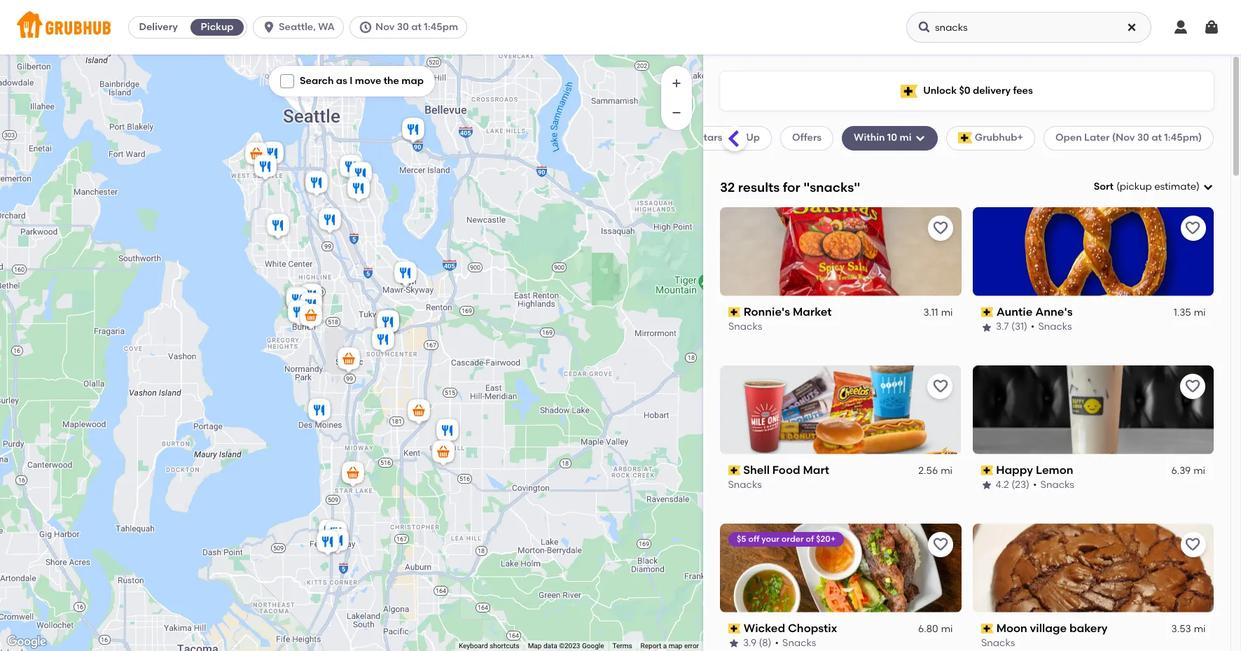 Task type: locate. For each thing, give the bounding box(es) containing it.
grubhub plus flag logo image left grubhub+
[[958, 133, 972, 144]]

svg image
[[1173, 19, 1189, 36], [262, 20, 276, 34], [1126, 22, 1138, 33], [283, 77, 291, 86], [1203, 182, 1214, 193]]

subscription pass image
[[981, 466, 993, 476]]

extramile image
[[339, 460, 367, 490]]

save this restaurant button
[[928, 216, 953, 241], [1180, 216, 1206, 241], [928, 374, 953, 399], [1180, 374, 1206, 399], [928, 532, 953, 557], [1180, 532, 1206, 557]]

$5
[[737, 534, 746, 544]]

star icon image down subscription pass icon
[[981, 480, 992, 491]]

mi for wicked chopstix
[[941, 623, 953, 635]]

mi right 1.35
[[1194, 307, 1206, 319]]

sort
[[1094, 181, 1114, 193]]

wicked chopstix image
[[345, 174, 373, 205]]

•
[[1031, 321, 1035, 333], [1033, 479, 1037, 491], [775, 638, 779, 649]]

save this restaurant button for shell food mart
[[928, 374, 953, 399]]

0 vertical spatial star icon image
[[981, 322, 992, 333]]

map
[[402, 75, 424, 87], [669, 642, 683, 650]]

• right (8)
[[775, 638, 779, 649]]

$20+
[[816, 534, 836, 544]]

map data ©2023 google
[[528, 642, 604, 650]]

None field
[[1094, 180, 1214, 194]]

subscription pass image left 'moon'
[[981, 624, 993, 634]]

la michoacana classic image
[[314, 528, 342, 559]]

uncle eddie's image
[[316, 206, 344, 237]]

svg image
[[1203, 19, 1220, 36], [359, 20, 373, 34], [918, 20, 932, 34], [915, 133, 926, 144]]

subscription pass image for moon village bakery
[[981, 624, 993, 634]]

subscription pass image left ronnie's
[[729, 308, 741, 317]]

keyboard
[[459, 642, 488, 650]]

bakery
[[1069, 622, 1108, 635]]

search as i move the map
[[300, 75, 424, 87]]

30 right nov
[[397, 21, 409, 33]]

30 right (nov
[[1137, 132, 1150, 144]]

mart
[[803, 464, 830, 477]]

0 vertical spatial at
[[411, 21, 422, 33]]

happy
[[996, 464, 1033, 477]]

1 horizontal spatial save this restaurant image
[[1185, 536, 1201, 553]]

within
[[854, 132, 885, 144]]

1.35
[[1173, 307, 1191, 319]]

mi for ronnie's market
[[941, 307, 953, 319]]

0 vertical spatial grubhub plus flag logo image
[[901, 84, 918, 98]]

star icon image for wicked chopstix
[[729, 638, 740, 650]]

jamba image
[[373, 308, 401, 338]]

snacks down shell
[[729, 479, 762, 491]]

subscription pass image for wicked chopstix
[[729, 624, 741, 634]]

food
[[773, 464, 801, 477]]

stars
[[698, 132, 723, 144]]

(8)
[[759, 638, 772, 649]]

auntie anne's
[[996, 305, 1073, 319]]

grubhub plus flag logo image for grubhub+
[[958, 133, 972, 144]]

nov
[[375, 21, 395, 33]]

mi for shell food mart
[[941, 465, 953, 477]]

2 vertical spatial • snacks
[[775, 638, 816, 649]]

mi
[[900, 132, 912, 144], [941, 307, 953, 319], [1194, 307, 1206, 319], [941, 465, 953, 477], [1194, 465, 1206, 477], [941, 623, 953, 635], [1194, 623, 1206, 635]]

1 vertical spatial map
[[669, 642, 683, 650]]

pierro bakery image
[[297, 291, 325, 322]]

2 vertical spatial •
[[775, 638, 779, 649]]

0 horizontal spatial save this restaurant image
[[932, 378, 949, 395]]

save this restaurant image for moon village bakery
[[1185, 536, 1201, 553]]

(
[[1117, 181, 1120, 193]]

tacos el hass image
[[284, 286, 312, 317]]

• snacks for chopstix
[[775, 638, 816, 649]]

1 vertical spatial grubhub plus flag logo image
[[958, 133, 972, 144]]

grubhub plus flag logo image
[[901, 84, 918, 98], [958, 133, 972, 144]]

seattle, wa button
[[253, 16, 350, 39]]

map right the
[[402, 75, 424, 87]]

at left 1:45pm
[[411, 21, 422, 33]]

moon
[[996, 622, 1027, 635]]

star icon image
[[981, 322, 992, 333], [981, 480, 992, 491], [729, 638, 740, 650]]

snacks down anne's
[[1038, 321, 1072, 333]]

order
[[782, 534, 804, 544]]

open
[[1056, 132, 1082, 144]]

shell food mart
[[744, 464, 830, 477]]

estimate
[[1155, 181, 1197, 193]]

mi right the 10
[[900, 132, 912, 144]]

1 vertical spatial save this restaurant image
[[1185, 536, 1201, 553]]

)
[[1197, 181, 1200, 193]]

off
[[748, 534, 760, 544]]

subscription pass image left shell
[[729, 466, 741, 476]]

at left '1:45pm)'
[[1152, 132, 1162, 144]]

delivery
[[973, 85, 1011, 97]]

• snacks
[[1031, 321, 1072, 333], [1033, 479, 1075, 491], [775, 638, 816, 649]]

jacksons #633 (84th ave/224th st) image
[[405, 397, 433, 428]]

grubhub plus flag logo image for unlock $0 delivery fees
[[901, 84, 918, 98]]

report
[[641, 642, 661, 650]]

0 horizontal spatial at
[[411, 21, 422, 33]]

1.35 mi
[[1173, 307, 1206, 319]]

auntie anne's image
[[374, 308, 402, 339]]

subscription pass image
[[729, 308, 741, 317], [981, 308, 993, 317], [729, 466, 741, 476], [729, 624, 741, 634], [981, 624, 993, 634]]

happy lemon
[[996, 464, 1074, 477]]

subscription pass image left wicked
[[729, 624, 741, 634]]

moon village bakery logo image
[[973, 524, 1214, 613]]

1 vertical spatial star icon image
[[981, 480, 992, 491]]

(nov
[[1112, 132, 1135, 144]]

• for happy
[[1033, 479, 1037, 491]]

©2023
[[559, 642, 580, 650]]

star icon image left 3.7
[[981, 322, 992, 333]]

save this restaurant image
[[932, 378, 949, 395], [1185, 536, 1201, 553]]

mi right 6.39
[[1194, 465, 1206, 477]]

1 vertical spatial 30
[[1137, 132, 1150, 144]]

subscription pass image for auntie anne's
[[981, 308, 993, 317]]

tutta bella (columbia city) image
[[347, 160, 375, 191]]

subscription pass image for ronnie's market
[[729, 308, 741, 317]]

terms
[[613, 642, 632, 650]]

30
[[397, 21, 409, 33], [1137, 132, 1150, 144]]

1 horizontal spatial grubhub plus flag logo image
[[958, 133, 972, 144]]

market
[[793, 305, 832, 319]]

• snacks down lemon
[[1033, 479, 1075, 491]]

save this restaurant image
[[932, 220, 949, 237], [1185, 220, 1201, 237], [1185, 378, 1201, 395], [932, 536, 949, 553]]

1 vertical spatial •
[[1033, 479, 1037, 491]]

ronnie's market
[[744, 305, 832, 319]]

royce' washington - westfield southcenter mall image
[[374, 308, 402, 339]]

• snacks down wicked chopstix
[[775, 638, 816, 649]]

mi right 3.11
[[941, 307, 953, 319]]

snacks down ronnie's
[[729, 321, 762, 333]]

0 vertical spatial • snacks
[[1031, 321, 1072, 333]]

at
[[411, 21, 422, 33], [1152, 132, 1162, 144]]

save this restaurant button for moon village bakery
[[1180, 532, 1206, 557]]

mi right 2.56
[[941, 465, 953, 477]]

anne's
[[1035, 305, 1073, 319]]

nov 30 at 1:45pm
[[375, 21, 458, 33]]

mi right the 3.53
[[1194, 623, 1206, 635]]

• snacks down anne's
[[1031, 321, 1072, 333]]

0 horizontal spatial 30
[[397, 21, 409, 33]]

1:45pm)
[[1165, 132, 1202, 144]]

snacks
[[729, 321, 762, 333], [1038, 321, 1072, 333], [729, 479, 762, 491], [1041, 479, 1075, 491], [783, 638, 816, 649], [981, 638, 1015, 649]]

2.56
[[919, 465, 938, 477]]

dairy queen image
[[283, 284, 311, 315]]

0 vertical spatial save this restaurant image
[[932, 378, 949, 395]]

1:45pm
[[424, 21, 458, 33]]

search
[[300, 75, 334, 87]]

3.9
[[743, 638, 757, 649]]

1 horizontal spatial 30
[[1137, 132, 1150, 144]]

wa
[[318, 21, 335, 33]]

star icon image left 3.9
[[729, 638, 740, 650]]

grubhub plus flag logo image left unlock
[[901, 84, 918, 98]]

data
[[544, 642, 557, 650]]

6.39 mi
[[1172, 465, 1206, 477]]

0 vertical spatial 30
[[397, 21, 409, 33]]

2 vertical spatial star icon image
[[729, 638, 740, 650]]

happy lemon image
[[264, 212, 292, 242]]

pickup
[[201, 21, 234, 33]]

seattle,
[[279, 21, 316, 33]]

chandala thai cuisine image
[[337, 153, 365, 184]]

1 vertical spatial • snacks
[[1033, 479, 1075, 491]]

antojitos michalisco 1st ave image
[[297, 282, 325, 312]]

0 horizontal spatial grubhub plus flag logo image
[[901, 84, 918, 98]]

32 results for "snacks"
[[720, 179, 860, 195]]

1 vertical spatial at
[[1152, 132, 1162, 144]]

minus icon image
[[670, 106, 684, 120]]

subscription pass image left the auntie
[[981, 308, 993, 317]]

star icon image for auntie anne's
[[981, 322, 992, 333]]

• right (31)
[[1031, 321, 1035, 333]]

map right a
[[669, 642, 683, 650]]

a
[[663, 642, 667, 650]]

grubhub+
[[975, 132, 1023, 144]]

snacks down 'moon'
[[981, 638, 1015, 649]]

mi right 6.80
[[941, 623, 953, 635]]

0 vertical spatial •
[[1031, 321, 1035, 333]]

• snacks for anne's
[[1031, 321, 1072, 333]]

4 stars and up
[[689, 132, 760, 144]]

0 vertical spatial map
[[402, 75, 424, 87]]

• right (23)
[[1033, 479, 1037, 491]]



Task type: describe. For each thing, give the bounding box(es) containing it.
palace korean restaurant image
[[322, 519, 350, 550]]

keyboard shortcuts button
[[459, 642, 520, 651]]

wicked
[[744, 622, 785, 635]]

6.80 mi
[[918, 623, 953, 635]]

pickup
[[1120, 181, 1152, 193]]

mi for moon village bakery
[[1194, 623, 1206, 635]]

village
[[1030, 622, 1067, 635]]

svg image inside "seattle, wa" button
[[262, 20, 276, 34]]

i
[[350, 75, 353, 87]]

the
[[384, 75, 399, 87]]

save this restaurant image for auntie anne's
[[1185, 220, 1201, 237]]

nov 30 at 1:45pm button
[[350, 16, 473, 39]]

$5 off your order of $20+
[[737, 534, 836, 544]]

the spot west seattle image
[[258, 139, 287, 170]]

for
[[783, 179, 801, 195]]

up
[[746, 132, 760, 144]]

auntie anne's logo image
[[973, 207, 1214, 296]]

unlock $0 delivery fees
[[923, 85, 1033, 97]]

of
[[806, 534, 814, 544]]

3.53 mi
[[1171, 623, 1206, 635]]

shell
[[744, 464, 770, 477]]

6.39
[[1172, 465, 1191, 477]]

0 horizontal spatial map
[[402, 75, 424, 87]]

seattle, wa
[[279, 21, 335, 33]]

fees
[[1013, 85, 1033, 97]]

snacks down wicked chopstix
[[783, 638, 816, 649]]

3.7 (31)
[[996, 321, 1027, 333]]

7 eleven image
[[242, 140, 270, 171]]

terms link
[[613, 642, 632, 650]]

• snacks for lemon
[[1033, 479, 1075, 491]]

auntie
[[996, 305, 1032, 319]]

sea tac marathon image
[[335, 345, 363, 376]]

32
[[720, 179, 735, 195]]

4
[[689, 132, 695, 144]]

main navigation navigation
[[0, 0, 1241, 55]]

nothing bundt cakes image
[[369, 326, 397, 357]]

shell food mart image
[[297, 302, 325, 333]]

• for auntie
[[1031, 321, 1035, 333]]

6.80
[[918, 623, 938, 635]]

3.11 mi
[[924, 307, 953, 319]]

moon village bakery
[[996, 622, 1108, 635]]

Search for food, convenience, alcohol... search field
[[906, 12, 1152, 43]]

4.2 (23)
[[996, 479, 1030, 491]]

pho tai vietnamese restaurant-federal way image
[[316, 518, 344, 549]]

your
[[762, 534, 780, 544]]

"snacks"
[[804, 179, 860, 195]]

subscription pass image for shell food mart
[[729, 466, 741, 476]]

ronnie's market image
[[285, 298, 313, 329]]

unlock
[[923, 85, 957, 97]]

save this restaurant button for auntie anne's
[[1180, 216, 1206, 241]]

chopstix
[[788, 622, 837, 635]]

3.7
[[996, 321, 1009, 333]]

within 10 mi
[[854, 132, 912, 144]]

at inside button
[[411, 21, 422, 33]]

wicked chopstix logo image
[[720, 524, 961, 613]]

(23)
[[1012, 479, 1030, 491]]

google image
[[4, 633, 50, 651]]

delivery
[[139, 21, 178, 33]]

ronnie's market logo image
[[720, 207, 961, 296]]

30 inside button
[[397, 21, 409, 33]]

shell food mart logo image
[[720, 365, 961, 454]]

2.56 mi
[[919, 465, 953, 477]]

svg image inside nov 30 at 1:45pm button
[[359, 20, 373, 34]]

later
[[1084, 132, 1110, 144]]

save this restaurant button for happy lemon
[[1180, 374, 1206, 399]]

76 grocery store image
[[429, 439, 457, 469]]

none field containing sort
[[1094, 180, 1214, 194]]

map
[[528, 642, 542, 650]]

error
[[684, 642, 699, 650]]

report a map error
[[641, 642, 699, 650]]

save this restaurant image for happy lemon
[[1185, 378, 1201, 395]]

4.2
[[996, 479, 1009, 491]]

mawadda cafe image
[[297, 282, 325, 312]]

save this restaurant button for ronnie's market
[[928, 216, 953, 241]]

snacks down lemon
[[1041, 479, 1075, 491]]

offers
[[792, 132, 822, 144]]

as
[[336, 75, 347, 87]]

marina market & deli image
[[305, 396, 333, 427]]

mi for happy lemon
[[1194, 465, 1206, 477]]

wicked chopstix
[[744, 622, 837, 635]]

delivery button
[[129, 16, 188, 39]]

3.11
[[924, 307, 938, 319]]

google
[[582, 642, 604, 650]]

happy lemon logo image
[[973, 365, 1214, 454]]

and
[[725, 132, 744, 144]]

1 horizontal spatial at
[[1152, 132, 1162, 144]]

3.53
[[1171, 623, 1191, 635]]

moon village bakery image
[[392, 259, 420, 290]]

mi for auntie anne's
[[1194, 307, 1206, 319]]

lemon
[[1036, 464, 1074, 477]]

house of naku image
[[251, 153, 280, 184]]

results
[[738, 179, 780, 195]]

plus icon image
[[670, 76, 684, 90]]

open later (nov 30 at 1:45pm)
[[1056, 132, 1202, 144]]

keyboard shortcuts
[[459, 642, 520, 650]]

• for wicked
[[775, 638, 779, 649]]

1 horizontal spatial map
[[669, 642, 683, 650]]

save this restaurant image for shell food mart
[[932, 378, 949, 395]]

ronnie's
[[744, 305, 790, 319]]

10
[[887, 132, 898, 144]]

$0
[[959, 85, 971, 97]]

(31)
[[1011, 321, 1027, 333]]

espresso by design image
[[303, 169, 331, 200]]

report a map error link
[[641, 642, 699, 650]]

3.9 (8)
[[743, 638, 772, 649]]

happy lemon federal way image
[[324, 527, 352, 558]]

just poke image
[[399, 116, 427, 146]]

sort ( pickup estimate )
[[1094, 181, 1200, 193]]

bag o' crab image
[[434, 417, 462, 448]]

save this restaurant image for ronnie's market
[[932, 220, 949, 237]]

map region
[[0, 0, 839, 651]]

star icon image for happy lemon
[[981, 480, 992, 491]]

move
[[355, 75, 381, 87]]

shortcuts
[[490, 642, 520, 650]]



Task type: vqa. For each thing, say whether or not it's contained in the screenshot.
Nov 30 at 1:45pm button
yes



